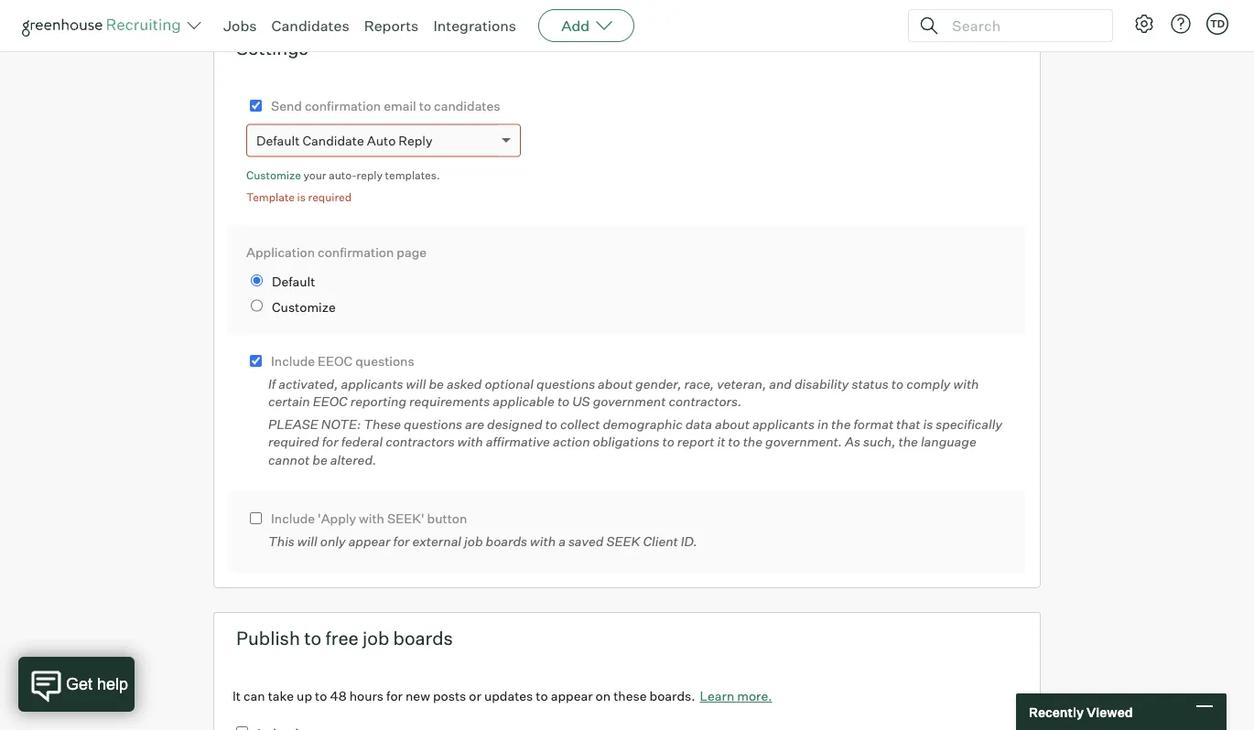 Task type: vqa. For each thing, say whether or not it's contained in the screenshot.
FOLLOW-UP REMINDER
no



Task type: describe. For each thing, give the bounding box(es) containing it.
templates.
[[385, 168, 440, 182]]

to right it
[[728, 434, 740, 450]]

send
[[271, 98, 302, 114]]

reporting
[[350, 394, 407, 410]]

seek'
[[387, 511, 424, 527]]

specifically
[[936, 416, 1003, 432]]

take
[[268, 689, 294, 705]]

0 vertical spatial about
[[598, 376, 633, 392]]

1 horizontal spatial applicants
[[752, 416, 815, 432]]

publish to free job boards
[[236, 627, 453, 650]]

reports
[[364, 16, 419, 35]]

on
[[596, 689, 611, 705]]

disability
[[795, 376, 849, 392]]

demographic
[[603, 416, 683, 432]]

race,
[[684, 376, 714, 392]]

posts
[[433, 689, 466, 705]]

it
[[717, 434, 725, 450]]

recently viewed
[[1029, 704, 1133, 720]]

affirmative
[[486, 434, 550, 450]]

include 'apply with seek' button this will only appear for external job boards with a saved seek client id.
[[268, 511, 697, 549]]

greenhouse recruiting image
[[22, 15, 187, 37]]

action
[[553, 434, 590, 450]]

free
[[326, 627, 359, 650]]

as
[[845, 434, 861, 450]]

language
[[921, 434, 977, 450]]

td
[[1210, 17, 1225, 30]]

up
[[297, 689, 312, 705]]

0 vertical spatial eeoc
[[318, 354, 353, 370]]

0 horizontal spatial the
[[743, 434, 763, 450]]

optional
[[485, 376, 534, 392]]

it
[[233, 689, 241, 705]]

with right the comply
[[953, 376, 979, 392]]

and
[[769, 376, 792, 392]]

these
[[614, 689, 647, 705]]

data
[[685, 416, 712, 432]]

1 horizontal spatial about
[[715, 416, 750, 432]]

that
[[896, 416, 921, 432]]

external
[[412, 533, 461, 549]]

jobs
[[223, 16, 257, 35]]

auto-
[[329, 168, 357, 182]]

viewed
[[1087, 704, 1133, 720]]

learn
[[700, 689, 734, 705]]

reports link
[[364, 16, 419, 35]]

include for include 'apply with seek' button this will only appear for external job boards with a saved seek client id.
[[271, 511, 315, 527]]

it can take up to 48 hours for new posts or updates to appear on these boards. learn more.
[[233, 689, 772, 705]]

recently
[[1029, 704, 1084, 720]]

2 vertical spatial for
[[386, 689, 403, 705]]

add
[[561, 16, 590, 35]]

client
[[643, 533, 678, 549]]

boards.
[[650, 689, 695, 705]]

these
[[364, 416, 401, 432]]

template is required alert
[[246, 189, 1008, 207]]

job inside include 'apply with seek' button this will only appear for external job boards with a saved seek client id.
[[464, 533, 483, 549]]

only
[[320, 533, 346, 549]]

is inside alert
[[297, 191, 306, 204]]

will for only
[[297, 533, 317, 549]]

send confirmation email to candidates
[[271, 98, 500, 114]]

for inside include 'apply with seek' button this will only appear for external job boards with a saved seek client id.
[[393, 533, 410, 549]]

td button
[[1203, 9, 1232, 38]]

1 vertical spatial questions
[[537, 376, 595, 392]]

integrations
[[433, 16, 516, 35]]

required inside alert
[[308, 191, 352, 204]]

default candidate auto reply
[[256, 132, 433, 148]]

or
[[469, 689, 481, 705]]

report
[[677, 434, 714, 450]]

to right email
[[419, 98, 431, 114]]

integrations link
[[433, 16, 516, 35]]

candidates link
[[271, 16, 349, 35]]

id.
[[681, 533, 697, 549]]

in
[[818, 416, 829, 432]]

application
[[246, 244, 315, 260]]

reply
[[357, 168, 383, 182]]

application confirmation page
[[246, 244, 427, 260]]

cannot
[[268, 452, 310, 468]]

'apply
[[318, 511, 356, 527]]

1 horizontal spatial be
[[429, 376, 444, 392]]

this
[[268, 533, 295, 549]]

jobs link
[[223, 16, 257, 35]]



Task type: locate. For each thing, give the bounding box(es) containing it.
to left the us
[[557, 394, 570, 410]]

0 vertical spatial questions
[[355, 354, 414, 370]]

the right it
[[743, 434, 763, 450]]

default
[[256, 132, 300, 148], [272, 274, 315, 290]]

to right status on the bottom of page
[[892, 376, 904, 392]]

comply
[[906, 376, 951, 392]]

add button
[[538, 9, 635, 42]]

0 vertical spatial confirmation
[[305, 98, 381, 114]]

0 vertical spatial job
[[464, 533, 483, 549]]

customize down the application
[[272, 299, 336, 315]]

with left seek'
[[359, 511, 384, 527]]

2 include from the top
[[271, 511, 315, 527]]

0 vertical spatial boards
[[486, 533, 527, 549]]

0 horizontal spatial will
[[297, 533, 317, 549]]

confirmation left "page"
[[318, 244, 394, 260]]

for down note:
[[322, 434, 338, 450]]

asked
[[447, 376, 482, 392]]

1 horizontal spatial appear
[[551, 689, 593, 705]]

boards
[[486, 533, 527, 549], [393, 627, 453, 650]]

for
[[322, 434, 338, 450], [393, 533, 410, 549], [386, 689, 403, 705]]

default for default candidate auto reply
[[256, 132, 300, 148]]

format
[[854, 416, 894, 432]]

appear left on
[[551, 689, 593, 705]]

template is required
[[246, 191, 352, 204]]

such,
[[863, 434, 896, 450]]

include inside include eeoc questions if activated, applicants will be asked optional questions about gender, race, veteran, and disability status to comply with certain eeoc reporting requirements applicable to us government contractors. please note: these questions are designed to collect demographic data about applicants in the format that is specifically required for federal contractors with affirmative action obligations to report it to the government. as such, the language cannot be altered.
[[271, 354, 315, 370]]

a
[[559, 533, 566, 549]]

to left report
[[662, 434, 675, 450]]

1 vertical spatial job
[[363, 627, 389, 650]]

will up requirements
[[406, 376, 426, 392]]

0 vertical spatial customize
[[246, 168, 301, 182]]

requirements
[[409, 394, 490, 410]]

default up customize link
[[256, 132, 300, 148]]

1 vertical spatial applicants
[[752, 416, 815, 432]]

None checkbox
[[250, 100, 262, 112], [236, 727, 248, 731], [250, 100, 262, 112], [236, 727, 248, 731]]

to left free
[[304, 627, 322, 650]]

with left a
[[530, 533, 556, 549]]

include up this
[[271, 511, 315, 527]]

candidate
[[303, 132, 364, 148]]

1 horizontal spatial the
[[831, 416, 851, 432]]

1 vertical spatial confirmation
[[318, 244, 394, 260]]

to right up
[[315, 689, 327, 705]]

0 horizontal spatial appear
[[348, 533, 390, 549]]

appear right only
[[348, 533, 390, 549]]

questions up the us
[[537, 376, 595, 392]]

about up it
[[715, 416, 750, 432]]

1 vertical spatial is
[[923, 416, 933, 432]]

page
[[397, 244, 427, 260]]

customize for customize your auto-reply templates.
[[246, 168, 301, 182]]

1 vertical spatial appear
[[551, 689, 593, 705]]

1 vertical spatial eeoc
[[313, 394, 348, 410]]

button
[[427, 511, 467, 527]]

0 horizontal spatial applicants
[[341, 376, 403, 392]]

for inside include eeoc questions if activated, applicants will be asked optional questions about gender, race, veteran, and disability status to comply with certain eeoc reporting requirements applicable to us government contractors. please note: these questions are designed to collect demographic data about applicants in the format that is specifically required for federal contractors with affirmative action obligations to report it to the government. as such, the language cannot be altered.
[[322, 434, 338, 450]]

1 horizontal spatial is
[[923, 416, 933, 432]]

the right in
[[831, 416, 851, 432]]

1 horizontal spatial job
[[464, 533, 483, 549]]

for down seek'
[[393, 533, 410, 549]]

boards inside include 'apply with seek' button this will only appear for external job boards with a saved seek client id.
[[486, 533, 527, 549]]

veteran,
[[717, 376, 766, 392]]

contractors
[[386, 434, 455, 450]]

customize link
[[246, 168, 301, 182]]

updates
[[484, 689, 533, 705]]

1 vertical spatial customize
[[272, 299, 336, 315]]

0 vertical spatial include
[[271, 354, 315, 370]]

appear inside include 'apply with seek' button this will only appear for external job boards with a saved seek client id.
[[348, 533, 390, 549]]

can
[[244, 689, 265, 705]]

job right free
[[363, 627, 389, 650]]

0 vertical spatial applicants
[[341, 376, 403, 392]]

is right that
[[923, 416, 933, 432]]

None checkbox
[[250, 355, 262, 367], [250, 513, 262, 525], [250, 355, 262, 367], [250, 513, 262, 525]]

1 horizontal spatial will
[[406, 376, 426, 392]]

to up action
[[545, 416, 557, 432]]

candidates
[[434, 98, 500, 114]]

with down are
[[457, 434, 483, 450]]

applicants up reporting
[[341, 376, 403, 392]]

questions
[[355, 354, 414, 370], [537, 376, 595, 392], [404, 416, 462, 432]]

to right updates
[[536, 689, 548, 705]]

learn more. link
[[700, 689, 772, 705]]

your
[[303, 168, 326, 182]]

Search text field
[[948, 12, 1096, 39]]

reply
[[399, 132, 433, 148]]

please
[[268, 416, 318, 432]]

0 vertical spatial required
[[308, 191, 352, 204]]

2 vertical spatial questions
[[404, 416, 462, 432]]

altered.
[[330, 452, 377, 468]]

default down the application
[[272, 274, 315, 290]]

email
[[384, 98, 416, 114]]

0 vertical spatial is
[[297, 191, 306, 204]]

status
[[852, 376, 889, 392]]

48
[[330, 689, 347, 705]]

td button
[[1207, 13, 1229, 35]]

will for be
[[406, 376, 426, 392]]

if
[[268, 376, 276, 392]]

include for include eeoc questions if activated, applicants will be asked optional questions about gender, race, veteran, and disability status to comply with certain eeoc reporting requirements applicable to us government contractors. please note: these questions are designed to collect demographic data about applicants in the format that is specifically required for federal contractors with affirmative action obligations to report it to the government. as such, the language cannot be altered.
[[271, 354, 315, 370]]

about up government
[[598, 376, 633, 392]]

questions up reporting
[[355, 354, 414, 370]]

note:
[[321, 416, 361, 432]]

required inside include eeoc questions if activated, applicants will be asked optional questions about gender, race, veteran, and disability status to comply with certain eeoc reporting requirements applicable to us government contractors. please note: these questions are designed to collect demographic data about applicants in the format that is specifically required for federal contractors with affirmative action obligations to report it to the government. as such, the language cannot be altered.
[[268, 434, 319, 450]]

be right cannot
[[312, 452, 328, 468]]

is
[[297, 191, 306, 204], [923, 416, 933, 432]]

about
[[598, 376, 633, 392], [715, 416, 750, 432]]

candidates
[[271, 16, 349, 35]]

will inside include 'apply with seek' button this will only appear for external job boards with a saved seek client id.
[[297, 533, 317, 549]]

eeoc
[[318, 354, 353, 370], [313, 394, 348, 410]]

1 vertical spatial be
[[312, 452, 328, 468]]

1 vertical spatial about
[[715, 416, 750, 432]]

None radio
[[251, 275, 263, 287], [251, 300, 263, 312], [251, 275, 263, 287], [251, 300, 263, 312]]

will
[[406, 376, 426, 392], [297, 533, 317, 549]]

government
[[593, 394, 666, 410]]

include eeoc questions if activated, applicants will be asked optional questions about gender, race, veteran, and disability status to comply with certain eeoc reporting requirements applicable to us government contractors. please note: these questions are designed to collect demographic data about applicants in the format that is specifically required for federal contractors with affirmative action obligations to report it to the government. as such, the language cannot be altered.
[[268, 354, 1003, 468]]

0 vertical spatial for
[[322, 434, 338, 450]]

eeoc up note:
[[313, 394, 348, 410]]

confirmation for application
[[318, 244, 394, 260]]

with
[[953, 376, 979, 392], [457, 434, 483, 450], [359, 511, 384, 527], [530, 533, 556, 549]]

include
[[271, 354, 315, 370], [271, 511, 315, 527]]

boards left a
[[486, 533, 527, 549]]

confirmation
[[305, 98, 381, 114], [318, 244, 394, 260]]

default for default
[[272, 274, 315, 290]]

0 vertical spatial be
[[429, 376, 444, 392]]

1 vertical spatial include
[[271, 511, 315, 527]]

job down button at bottom
[[464, 533, 483, 549]]

contractors.
[[669, 394, 742, 410]]

designed
[[487, 416, 542, 432]]

is down the your
[[297, 191, 306, 204]]

0 horizontal spatial about
[[598, 376, 633, 392]]

1 vertical spatial boards
[[393, 627, 453, 650]]

applicable
[[493, 394, 555, 410]]

hours
[[349, 689, 384, 705]]

0 horizontal spatial is
[[297, 191, 306, 204]]

applicants up the government.
[[752, 416, 815, 432]]

1 include from the top
[[271, 354, 315, 370]]

customize your auto-reply templates.
[[246, 168, 440, 182]]

1 vertical spatial will
[[297, 533, 317, 549]]

confirmation for send
[[305, 98, 381, 114]]

1 vertical spatial for
[[393, 533, 410, 549]]

us
[[572, 394, 590, 410]]

1 vertical spatial required
[[268, 434, 319, 450]]

the down that
[[899, 434, 918, 450]]

customize up template
[[246, 168, 301, 182]]

collect
[[560, 416, 600, 432]]

government.
[[765, 434, 842, 450]]

2 horizontal spatial the
[[899, 434, 918, 450]]

0 vertical spatial default
[[256, 132, 300, 148]]

configure image
[[1133, 13, 1155, 35]]

will left only
[[297, 533, 317, 549]]

confirmation up the default candidate auto reply option
[[305, 98, 381, 114]]

1 horizontal spatial boards
[[486, 533, 527, 549]]

be
[[429, 376, 444, 392], [312, 452, 328, 468]]

0 horizontal spatial boards
[[393, 627, 453, 650]]

questions up the "contractors"
[[404, 416, 462, 432]]

include inside include 'apply with seek' button this will only appear for external job boards with a saved seek client id.
[[271, 511, 315, 527]]

0 vertical spatial will
[[406, 376, 426, 392]]

be up requirements
[[429, 376, 444, 392]]

is inside include eeoc questions if activated, applicants will be asked optional questions about gender, race, veteran, and disability status to comply with certain eeoc reporting requirements applicable to us government contractors. please note: these questions are designed to collect demographic data about applicants in the format that is specifically required for federal contractors with affirmative action obligations to report it to the government. as such, the language cannot be altered.
[[923, 416, 933, 432]]

1 vertical spatial default
[[272, 274, 315, 290]]

seek
[[607, 533, 640, 549]]

for left new
[[386, 689, 403, 705]]

boards up new
[[393, 627, 453, 650]]

include up activated,
[[271, 354, 315, 370]]

default candidate auto reply option
[[256, 132, 433, 148]]

obligations
[[593, 434, 660, 450]]

required
[[308, 191, 352, 204], [268, 434, 319, 450]]

more.
[[737, 689, 772, 705]]

template
[[246, 191, 295, 204]]

are
[[465, 416, 484, 432]]

will inside include eeoc questions if activated, applicants will be asked optional questions about gender, race, veteran, and disability status to comply with certain eeoc reporting requirements applicable to us government contractors. please note: these questions are designed to collect demographic data about applicants in the format that is specifically required for federal contractors with affirmative action obligations to report it to the government. as such, the language cannot be altered.
[[406, 376, 426, 392]]

customize
[[246, 168, 301, 182], [272, 299, 336, 315]]

0 horizontal spatial be
[[312, 452, 328, 468]]

eeoc up activated,
[[318, 354, 353, 370]]

required down auto-
[[308, 191, 352, 204]]

customize for customize
[[272, 299, 336, 315]]

0 vertical spatial appear
[[348, 533, 390, 549]]

gender,
[[635, 376, 682, 392]]

applicants
[[341, 376, 403, 392], [752, 416, 815, 432]]

0 horizontal spatial job
[[363, 627, 389, 650]]

required down please at left
[[268, 434, 319, 450]]

saved
[[568, 533, 604, 549]]

federal
[[341, 434, 383, 450]]

new
[[406, 689, 430, 705]]



